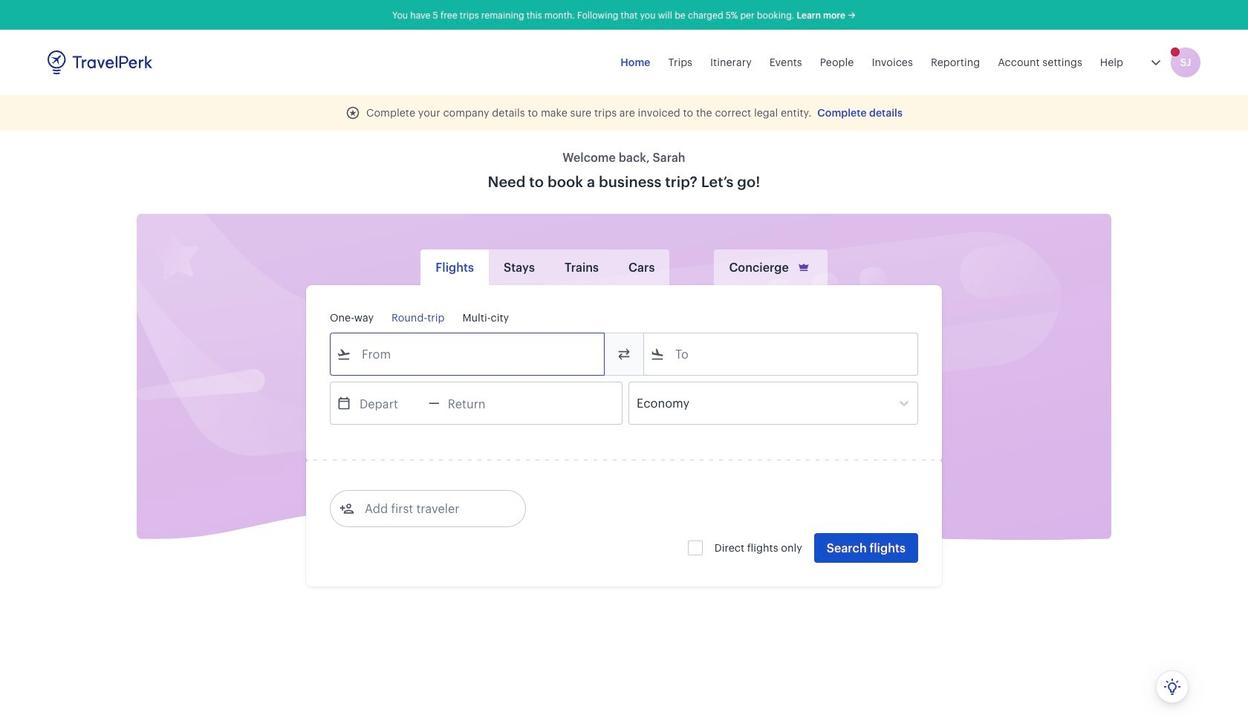 Task type: locate. For each thing, give the bounding box(es) containing it.
Return text field
[[440, 383, 517, 424]]

From search field
[[351, 342, 585, 366]]



Task type: describe. For each thing, give the bounding box(es) containing it.
To search field
[[665, 342, 898, 366]]

Depart text field
[[351, 383, 429, 424]]

Add first traveler search field
[[354, 497, 509, 521]]



